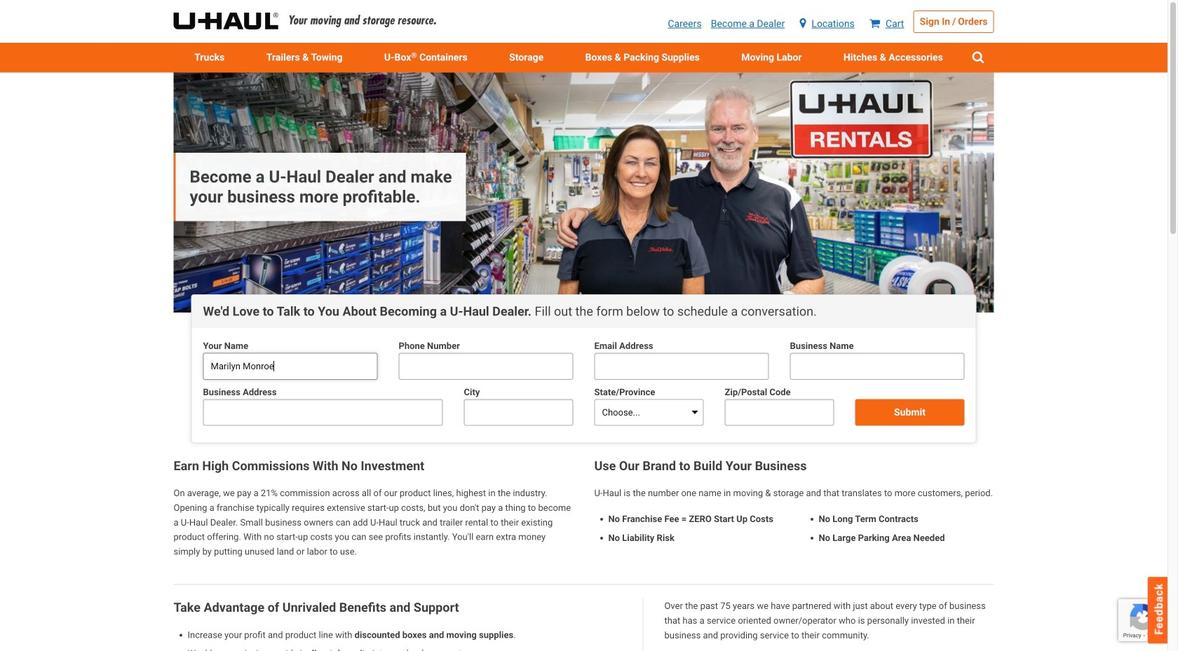 Task type: locate. For each thing, give the bounding box(es) containing it.
None email field
[[595, 353, 769, 380]]

4 menu item from the left
[[565, 43, 721, 73]]

None text field
[[790, 353, 965, 380], [203, 399, 443, 426], [725, 399, 834, 426], [790, 353, 965, 380], [203, 399, 443, 426], [725, 399, 834, 426]]

None text field
[[203, 353, 378, 380], [464, 399, 574, 426], [203, 353, 378, 380], [464, 399, 574, 426]]

banner
[[0, 0, 1168, 73], [174, 73, 994, 313]]

6 menu item from the left
[[823, 43, 964, 73]]

menu
[[174, 43, 994, 73]]

menu item
[[174, 43, 246, 73], [246, 43, 364, 73], [489, 43, 565, 73], [565, 43, 721, 73], [721, 43, 823, 73], [823, 43, 964, 73]]

None telephone field
[[399, 353, 574, 380]]

a couple inside of a u-haul store image
[[174, 73, 994, 313]]



Task type: describe. For each thing, give the bounding box(es) containing it.
2 menu item from the left
[[246, 43, 364, 73]]

5 menu item from the left
[[721, 43, 823, 73]]

3 menu item from the left
[[489, 43, 565, 73]]

1 menu item from the left
[[174, 43, 246, 73]]



